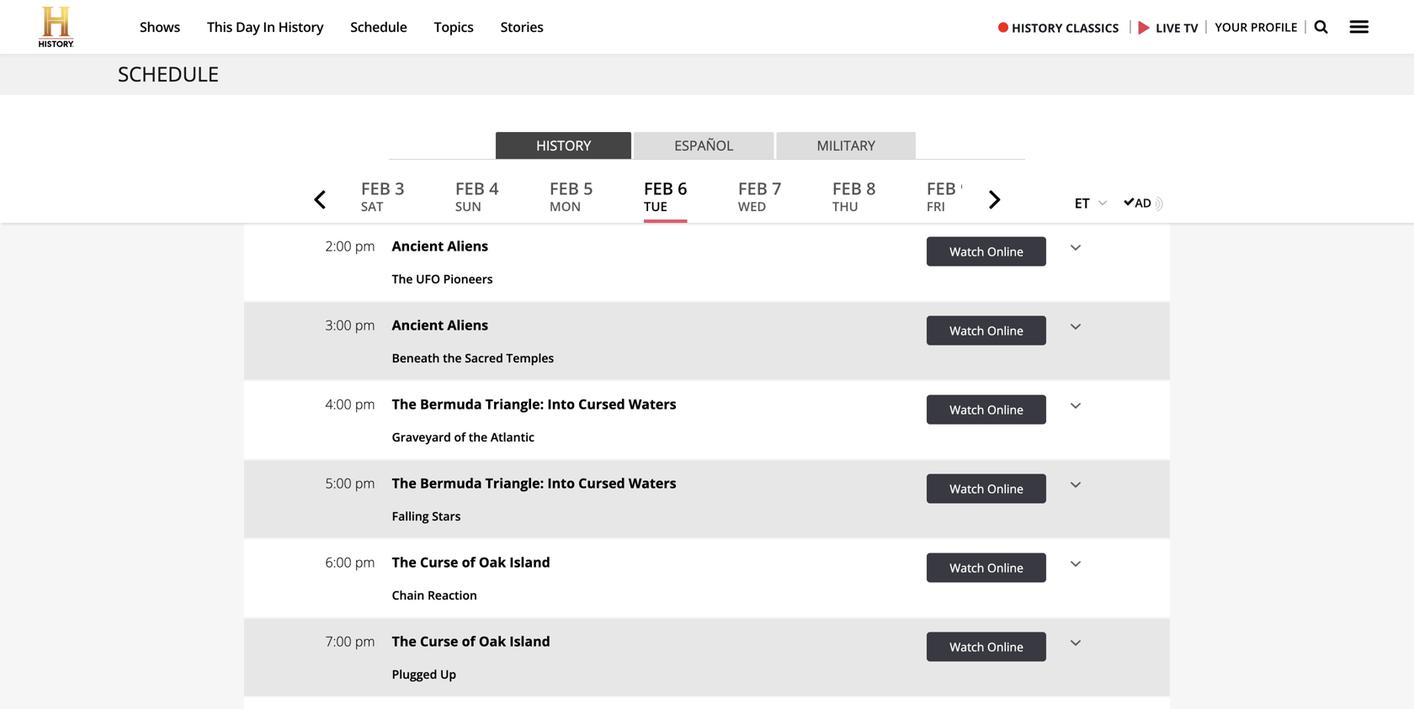 Task type: describe. For each thing, give the bounding box(es) containing it.
aliens for 3:00 pm
[[447, 316, 489, 334]]

falling stars
[[392, 509, 461, 525]]

feb 8 thu
[[833, 177, 876, 215]]

ad link
[[1124, 193, 1167, 213]]

history inside 'button'
[[278, 18, 324, 36]]

online for 5:00 pm
[[988, 481, 1024, 497]]

beneath the sacred temples
[[392, 350, 554, 366]]

your profile
[[1216, 19, 1298, 35]]

watch online for 7:00 pm
[[950, 640, 1024, 656]]

up
[[440, 667, 456, 683]]

temples
[[506, 350, 554, 366]]

triangle: for 4:00 pm
[[486, 395, 544, 414]]

pm for 7:00 pm
[[355, 633, 375, 651]]

online for 3:00 pm
[[988, 323, 1024, 339]]

pm for 5:00 pm
[[355, 475, 375, 493]]

atlantic
[[491, 429, 535, 445]]

et button
[[1075, 192, 1113, 218]]

triangle: for 5:00 pm
[[486, 475, 544, 493]]

watch for 3:00 pm
[[950, 323, 985, 339]]

watch for 5:00 pm
[[950, 481, 985, 497]]

watch online for 5:00 pm
[[950, 481, 1024, 497]]

ct
[[1075, 218, 1091, 236]]

6:00
[[325, 554, 352, 572]]

in
[[263, 18, 275, 36]]

feb 3 sat
[[361, 177, 405, 215]]

4:00
[[325, 395, 352, 414]]

1 vertical spatial the
[[469, 429, 488, 445]]

reaction
[[428, 588, 477, 604]]

topics
[[434, 18, 474, 36]]

your
[[1216, 19, 1248, 35]]

plugged
[[392, 667, 437, 683]]

graveyard of the atlantic
[[392, 429, 535, 445]]

watch online button for 6:00 pm
[[927, 554, 1047, 583]]

chain
[[392, 588, 425, 604]]

this day in history button
[[199, 5, 332, 49]]

cursed for 5:00 pm
[[579, 475, 625, 493]]

feb for feb 3
[[361, 177, 391, 200]]

watch online button for 3:00 pm
[[927, 316, 1047, 346]]

the for 5:00 pm
[[392, 475, 417, 493]]

3:00 pm
[[325, 316, 375, 334]]

4
[[489, 177, 499, 200]]

sun
[[455, 198, 482, 215]]

chain reaction
[[392, 588, 477, 604]]

schedule inside schedule button
[[351, 18, 407, 36]]

your profile button
[[1216, 15, 1298, 39]]

7:00 pm
[[325, 633, 375, 651]]

watch online button for 5:00 pm
[[927, 475, 1047, 504]]

4:00 pm
[[325, 395, 375, 414]]

down open mini image
[[1094, 192, 1113, 218]]

7
[[772, 177, 782, 200]]

profile
[[1251, 19, 1298, 35]]

8
[[867, 177, 876, 200]]

the for 6:00 pm
[[392, 554, 417, 572]]

2:00
[[325, 237, 352, 255]]

ad
[[1136, 195, 1152, 211]]

graveyard
[[392, 429, 451, 445]]

live
[[1156, 20, 1181, 36]]

this
[[207, 18, 233, 36]]

feb 4 sun
[[455, 177, 499, 215]]

history link
[[496, 132, 632, 159]]

shows button
[[131, 5, 189, 49]]

the ufo pioneers
[[392, 271, 493, 287]]

ufo
[[416, 271, 440, 287]]

history
[[537, 136, 591, 155]]

aliens for 2:00 pm
[[447, 237, 489, 255]]

curse for 7:00 pm
[[420, 633, 458, 651]]

bermuda for 5:00 pm
[[420, 475, 482, 493]]

history classics button
[[999, 11, 1128, 45]]

bermuda for 4:00 pm
[[420, 395, 482, 414]]

feb for feb 5
[[550, 177, 579, 200]]

6:00 pm
[[325, 554, 375, 572]]

feb for feb 4
[[455, 177, 485, 200]]

watch for 7:00 pm
[[950, 640, 985, 656]]

classics
[[1066, 20, 1119, 36]]

5:00 pm
[[325, 475, 375, 493]]

tv
[[1184, 20, 1199, 36]]

wed
[[738, 198, 767, 215]]

topics button
[[426, 5, 482, 49]]

ancient for 3:00 pm
[[392, 316, 444, 334]]

plugged up
[[392, 667, 456, 683]]

2:00 pm
[[325, 237, 375, 255]]

day
[[236, 18, 260, 36]]

9
[[961, 177, 971, 200]]

español
[[675, 136, 734, 155]]

feb 7 wed
[[738, 177, 782, 215]]

live tv link
[[1138, 10, 1207, 44]]

online for 6:00 pm
[[988, 560, 1024, 576]]

feb for feb 9
[[927, 177, 957, 200]]

sacred
[[465, 350, 503, 366]]

sat
[[361, 198, 384, 215]]

of for 7:00 pm
[[462, 633, 476, 651]]

pm for 2:00 pm
[[355, 237, 375, 255]]



Task type: vqa. For each thing, say whether or not it's contained in the screenshot.
catacombs
no



Task type: locate. For each thing, give the bounding box(es) containing it.
ancient aliens
[[392, 237, 489, 255], [392, 316, 489, 334]]

5 the from the top
[[392, 633, 417, 651]]

5 online from the top
[[988, 560, 1024, 576]]

of up reaction
[[462, 554, 476, 572]]

fri
[[927, 198, 946, 215]]

6 online from the top
[[988, 640, 1024, 656]]

1 vertical spatial of
[[462, 554, 476, 572]]

the bermuda triangle: into cursed waters
[[392, 395, 677, 414], [392, 475, 677, 493]]

6
[[678, 177, 688, 200]]

3
[[395, 177, 405, 200]]

the curse of oak island up up
[[392, 633, 551, 651]]

2 aliens from the top
[[447, 316, 489, 334]]

the
[[392, 271, 413, 287], [392, 395, 417, 414], [392, 475, 417, 493], [392, 554, 417, 572], [392, 633, 417, 651]]

2 the from the top
[[392, 395, 417, 414]]

shows
[[140, 18, 180, 36]]

pm for 3:00 pm
[[355, 316, 375, 334]]

feb inside feb 3 sat
[[361, 177, 391, 200]]

1 vertical spatial waters
[[629, 475, 677, 493]]

pm right 7:00
[[355, 633, 375, 651]]

aliens up the beneath the sacred temples
[[447, 316, 489, 334]]

the
[[443, 350, 462, 366], [469, 429, 488, 445]]

history inside button
[[1012, 20, 1063, 36]]

1 feb from the left
[[361, 177, 391, 200]]

feb inside the feb 5 mon
[[550, 177, 579, 200]]

watch online
[[950, 244, 1024, 260], [950, 323, 1024, 339], [950, 402, 1024, 418], [950, 481, 1024, 497], [950, 560, 1024, 576], [950, 640, 1024, 656]]

1 ancient from the top
[[392, 237, 444, 255]]

5
[[584, 177, 593, 200]]

6 feb from the left
[[833, 177, 862, 200]]

0 vertical spatial the curse of oak island
[[392, 554, 551, 572]]

1 the from the top
[[392, 271, 413, 287]]

1 the bermuda triangle: into cursed waters from the top
[[392, 395, 677, 414]]

2 ancient from the top
[[392, 316, 444, 334]]

live tv
[[1156, 20, 1199, 36]]

bermuda up graveyard of the atlantic
[[420, 395, 482, 414]]

4 watch online from the top
[[950, 481, 1024, 497]]

feb left 4
[[455, 177, 485, 200]]

the curse of oak island up reaction
[[392, 554, 551, 572]]

the up chain
[[392, 554, 417, 572]]

1 ancient aliens from the top
[[392, 237, 489, 255]]

feb inside feb 6 tue
[[644, 177, 674, 200]]

0 vertical spatial into
[[548, 395, 575, 414]]

6 pm from the top
[[355, 633, 375, 651]]

1 watch online button from the top
[[927, 237, 1047, 267]]

1 vertical spatial the bermuda triangle: into cursed waters
[[392, 475, 677, 493]]

7 feb from the left
[[927, 177, 957, 200]]

3 online from the top
[[988, 402, 1024, 418]]

0 vertical spatial bermuda
[[420, 395, 482, 414]]

pm
[[355, 237, 375, 255], [355, 316, 375, 334], [355, 395, 375, 414], [355, 475, 375, 493], [355, 554, 375, 572], [355, 633, 375, 651]]

1 pm from the top
[[355, 237, 375, 255]]

4 online from the top
[[988, 481, 1024, 497]]

pm right 5:00
[[355, 475, 375, 493]]

1 bermuda from the top
[[420, 395, 482, 414]]

the for 4:00 pm
[[392, 395, 417, 414]]

1 vertical spatial ancient aliens
[[392, 316, 489, 334]]

military
[[817, 136, 876, 155]]

1 watch online from the top
[[950, 244, 1024, 260]]

feb left "6"
[[644, 177, 674, 200]]

2 the bermuda triangle: into cursed waters from the top
[[392, 475, 677, 493]]

stories
[[501, 18, 544, 36]]

español link
[[634, 132, 774, 159]]

online for 4:00 pm
[[988, 402, 1024, 418]]

the up falling
[[392, 475, 417, 493]]

0 horizontal spatial schedule
[[118, 60, 219, 88]]

mon
[[550, 198, 581, 215]]

triangle: down "atlantic" at the left bottom of the page
[[486, 475, 544, 493]]

bermuda
[[420, 395, 482, 414], [420, 475, 482, 493]]

the bermuda triangle: into cursed waters for 4:00 pm
[[392, 395, 677, 414]]

1 the curse of oak island from the top
[[392, 554, 551, 572]]

ancient up ufo
[[392, 237, 444, 255]]

feb 5 mon
[[550, 177, 593, 215]]

2 island from the top
[[510, 633, 551, 651]]

ancient for 2:00 pm
[[392, 237, 444, 255]]

0 vertical spatial waters
[[629, 395, 677, 414]]

into
[[548, 395, 575, 414], [548, 475, 575, 493]]

into for 5:00 pm
[[548, 475, 575, 493]]

2 into from the top
[[548, 475, 575, 493]]

thu
[[833, 198, 859, 215]]

watch online button for 2:00 pm
[[927, 237, 1047, 267]]

this day in history
[[207, 18, 324, 36]]

1 island from the top
[[510, 554, 551, 572]]

ancient aliens up the ufo pioneers
[[392, 237, 489, 255]]

3 pm from the top
[[355, 395, 375, 414]]

2 ancient aliens from the top
[[392, 316, 489, 334]]

military link
[[777, 132, 916, 159]]

1 waters from the top
[[629, 395, 677, 414]]

3 feb from the left
[[550, 177, 579, 200]]

1 vertical spatial ancient
[[392, 316, 444, 334]]

2 curse from the top
[[420, 633, 458, 651]]

pm for 4:00 pm
[[355, 395, 375, 414]]

the curse of oak island for 6:00 pm
[[392, 554, 551, 572]]

watch online for 3:00 pm
[[950, 323, 1024, 339]]

2 watch from the top
[[950, 323, 985, 339]]

watch online for 2:00 pm
[[950, 244, 1024, 260]]

tue
[[644, 198, 668, 215]]

1 horizontal spatial the
[[469, 429, 488, 445]]

feb inside feb 7 wed
[[738, 177, 768, 200]]

0 vertical spatial the bermuda triangle: into cursed waters
[[392, 395, 677, 414]]

cursed for 4:00 pm
[[579, 395, 625, 414]]

1 watch from the top
[[950, 244, 985, 260]]

stars
[[432, 509, 461, 525]]

1 horizontal spatial schedule
[[351, 18, 407, 36]]

island for 6:00 pm
[[510, 554, 551, 572]]

7:00
[[325, 633, 352, 651]]

2 watch online button from the top
[[927, 316, 1047, 346]]

stories button
[[492, 5, 552, 49]]

2 the curse of oak island from the top
[[392, 633, 551, 651]]

curse
[[420, 554, 458, 572], [420, 633, 458, 651]]

triangle: up "atlantic" at the left bottom of the page
[[486, 395, 544, 414]]

the up "graveyard"
[[392, 395, 417, 414]]

beneath
[[392, 350, 440, 366]]

schedule date picker element
[[306, 177, 1010, 223]]

feb for feb 7
[[738, 177, 768, 200]]

feb inside feb 8 thu
[[833, 177, 862, 200]]

4 the from the top
[[392, 554, 417, 572]]

ancient aliens for 2:00 pm
[[392, 237, 489, 255]]

1 vertical spatial schedule
[[118, 60, 219, 88]]

1 aliens from the top
[[447, 237, 489, 255]]

feb
[[361, 177, 391, 200], [455, 177, 485, 200], [550, 177, 579, 200], [644, 177, 674, 200], [738, 177, 768, 200], [833, 177, 862, 200], [927, 177, 957, 200]]

the bermuda triangle: into cursed waters down "atlantic" at the left bottom of the page
[[392, 475, 677, 493]]

5 feb from the left
[[738, 177, 768, 200]]

2 pm from the top
[[355, 316, 375, 334]]

3 watch from the top
[[950, 402, 985, 418]]

watch for 4:00 pm
[[950, 402, 985, 418]]

5 watch online from the top
[[950, 560, 1024, 576]]

of down reaction
[[462, 633, 476, 651]]

2 cursed from the top
[[579, 475, 625, 493]]

1 vertical spatial island
[[510, 633, 551, 651]]

2 online from the top
[[988, 323, 1024, 339]]

feb 9 fri
[[927, 177, 971, 215]]

aliens up pioneers
[[447, 237, 489, 255]]

1 online from the top
[[988, 244, 1024, 260]]

pm right 4:00
[[355, 395, 375, 414]]

1 vertical spatial into
[[548, 475, 575, 493]]

oak
[[479, 554, 506, 572], [479, 633, 506, 651]]

bermuda up stars at the bottom of the page
[[420, 475, 482, 493]]

1 curse from the top
[[420, 554, 458, 572]]

curse up "chain reaction"
[[420, 554, 458, 572]]

watch online button for 4:00 pm
[[927, 395, 1047, 425]]

2 vertical spatial of
[[462, 633, 476, 651]]

0 vertical spatial ancient aliens
[[392, 237, 489, 255]]

island for 7:00 pm
[[510, 633, 551, 651]]

ancient aliens for 3:00 pm
[[392, 316, 489, 334]]

feb left 7
[[738, 177, 768, 200]]

1 vertical spatial the curse of oak island
[[392, 633, 551, 651]]

1 vertical spatial cursed
[[579, 475, 625, 493]]

cursed
[[579, 395, 625, 414], [579, 475, 625, 493]]

0 horizontal spatial the
[[443, 350, 462, 366]]

3 watch online from the top
[[950, 402, 1024, 418]]

0 vertical spatial island
[[510, 554, 551, 572]]

1 vertical spatial triangle:
[[486, 475, 544, 493]]

0 vertical spatial oak
[[479, 554, 506, 572]]

feb for feb 6
[[644, 177, 674, 200]]

curse for 6:00 pm
[[420, 554, 458, 572]]

3:00
[[325, 316, 352, 334]]

1 oak from the top
[[479, 554, 506, 572]]

waters for 4:00 pm
[[629, 395, 677, 414]]

watch for 2:00 pm
[[950, 244, 985, 260]]

0 vertical spatial the
[[443, 350, 462, 366]]

1 vertical spatial curse
[[420, 633, 458, 651]]

watch
[[950, 244, 985, 260], [950, 323, 985, 339], [950, 402, 985, 418], [950, 481, 985, 497], [950, 560, 985, 576], [950, 640, 985, 656]]

2 triangle: from the top
[[486, 475, 544, 493]]

ancient up beneath
[[392, 316, 444, 334]]

history classics
[[1012, 20, 1119, 36]]

pm for 6:00 pm
[[355, 554, 375, 572]]

the left "atlantic" at the left bottom of the page
[[469, 429, 488, 445]]

watch for 6:00 pm
[[950, 560, 985, 576]]

4 watch from the top
[[950, 481, 985, 497]]

feb left 8
[[833, 177, 862, 200]]

1 vertical spatial oak
[[479, 633, 506, 651]]

ancient
[[392, 237, 444, 255], [392, 316, 444, 334]]

watch online for 4:00 pm
[[950, 402, 1024, 418]]

0 horizontal spatial history
[[278, 18, 324, 36]]

4 watch online button from the top
[[927, 475, 1047, 504]]

5 pm from the top
[[355, 554, 375, 572]]

schedule down 'shows' button
[[118, 60, 219, 88]]

1 horizontal spatial history
[[1012, 20, 1063, 36]]

0 vertical spatial ancient
[[392, 237, 444, 255]]

1 vertical spatial aliens
[[447, 316, 489, 334]]

the curse of oak island
[[392, 554, 551, 572], [392, 633, 551, 651]]

the curse of oak island for 7:00 pm
[[392, 633, 551, 651]]

2 watch online from the top
[[950, 323, 1024, 339]]

pm right 2:00
[[355, 237, 375, 255]]

history left classics
[[1012, 20, 1063, 36]]

watch online for 6:00 pm
[[950, 560, 1024, 576]]

the left sacred
[[443, 350, 462, 366]]

pioneers
[[443, 271, 493, 287]]

2 feb from the left
[[455, 177, 485, 200]]

into for 4:00 pm
[[548, 395, 575, 414]]

ancient aliens up beneath
[[392, 316, 489, 334]]

2 oak from the top
[[479, 633, 506, 651]]

5:00
[[325, 475, 352, 493]]

pm right "3:00"
[[355, 316, 375, 334]]

4 pm from the top
[[355, 475, 375, 493]]

curse up up
[[420, 633, 458, 651]]

of
[[454, 429, 466, 445], [462, 554, 476, 572], [462, 633, 476, 651]]

history right in
[[278, 18, 324, 36]]

aliens
[[447, 237, 489, 255], [447, 316, 489, 334]]

online for 2:00 pm
[[988, 244, 1024, 260]]

1 vertical spatial bermuda
[[420, 475, 482, 493]]

0 vertical spatial aliens
[[447, 237, 489, 255]]

6 watch online button from the top
[[927, 633, 1047, 662]]

0 vertical spatial cursed
[[579, 395, 625, 414]]

history
[[278, 18, 324, 36], [1012, 20, 1063, 36]]

2 waters from the top
[[629, 475, 677, 493]]

the left ufo
[[392, 271, 413, 287]]

schedule button
[[342, 5, 416, 49]]

5 watch from the top
[[950, 560, 985, 576]]

et
[[1075, 194, 1090, 212]]

online
[[988, 244, 1024, 260], [988, 323, 1024, 339], [988, 402, 1024, 418], [988, 481, 1024, 497], [988, 560, 1024, 576], [988, 640, 1024, 656]]

of for 6:00 pm
[[462, 554, 476, 572]]

the bermuda triangle: into cursed waters up "atlantic" at the left bottom of the page
[[392, 395, 677, 414]]

feb left 5
[[550, 177, 579, 200]]

3 the from the top
[[392, 475, 417, 493]]

falling
[[392, 509, 429, 525]]

pm right the 6:00
[[355, 554, 375, 572]]

the for 7:00 pm
[[392, 633, 417, 651]]

1 into from the top
[[548, 395, 575, 414]]

schedule left topics
[[351, 18, 407, 36]]

3 watch online button from the top
[[927, 395, 1047, 425]]

0 vertical spatial of
[[454, 429, 466, 445]]

feb for feb 8
[[833, 177, 862, 200]]

feb inside feb 9 fri
[[927, 177, 957, 200]]

1 cursed from the top
[[579, 395, 625, 414]]

oak for 6:00 pm
[[479, 554, 506, 572]]

waters for 5:00 pm
[[629, 475, 677, 493]]

0 vertical spatial curse
[[420, 554, 458, 572]]

6 watch online from the top
[[950, 640, 1024, 656]]

feb inside feb 4 sun
[[455, 177, 485, 200]]

feb left the 9
[[927, 177, 957, 200]]

watch online button
[[927, 237, 1047, 267], [927, 316, 1047, 346], [927, 395, 1047, 425], [927, 475, 1047, 504], [927, 554, 1047, 583], [927, 633, 1047, 662]]

the bermuda triangle: into cursed waters for 5:00 pm
[[392, 475, 677, 493]]

triangle:
[[486, 395, 544, 414], [486, 475, 544, 493]]

oak for 7:00 pm
[[479, 633, 506, 651]]

online for 7:00 pm
[[988, 640, 1024, 656]]

1 triangle: from the top
[[486, 395, 544, 414]]

waters
[[629, 395, 677, 414], [629, 475, 677, 493]]

5 watch online button from the top
[[927, 554, 1047, 583]]

feb 6 tue
[[644, 177, 688, 215]]

of right "graveyard"
[[454, 429, 466, 445]]

4 feb from the left
[[644, 177, 674, 200]]

feb left '3'
[[361, 177, 391, 200]]

6 watch from the top
[[950, 640, 985, 656]]

2 bermuda from the top
[[420, 475, 482, 493]]

the up plugged
[[392, 633, 417, 651]]

0 vertical spatial triangle:
[[486, 395, 544, 414]]

watch online button for 7:00 pm
[[927, 633, 1047, 662]]

0 vertical spatial schedule
[[351, 18, 407, 36]]



